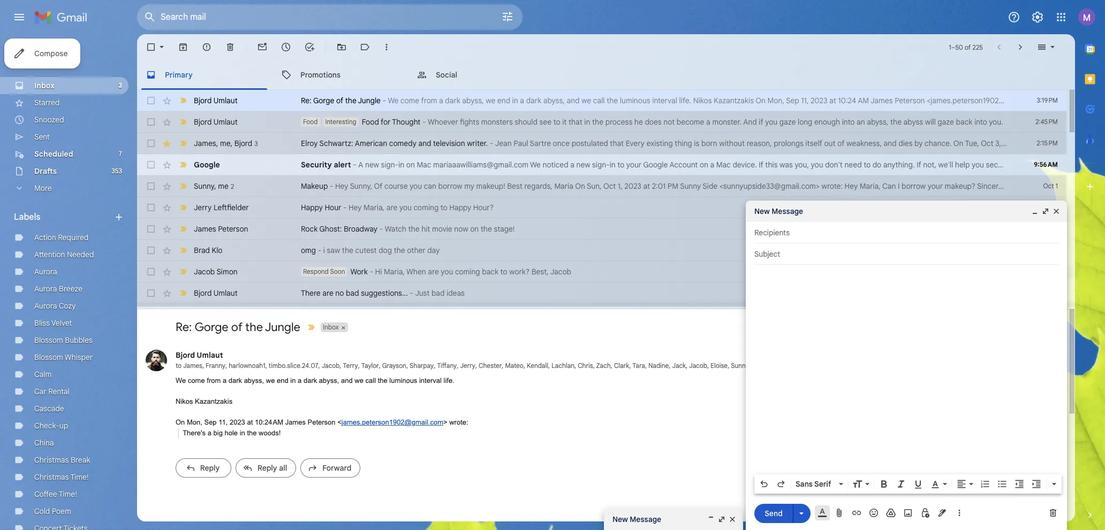 Task type: vqa. For each thing, say whether or not it's contained in the screenshot.
"Umlaut" for 2nd row
yes



Task type: locate. For each thing, give the bounding box(es) containing it.
kazantzakis
[[714, 96, 754, 106], [195, 398, 233, 406]]

maria, left can
[[860, 182, 881, 191]]

umlaut up james , me , bjord 3
[[214, 117, 238, 127]]

re: gorge of the jungle main content
[[137, 34, 1106, 531]]

time! up "poem"
[[59, 490, 77, 500]]

maria,
[[860, 182, 881, 191], [364, 203, 385, 213], [384, 267, 405, 277]]

by
[[915, 139, 923, 148]]

close image for pop out image
[[1053, 207, 1061, 216]]

0 horizontal spatial into
[[842, 117, 855, 127]]

0 horizontal spatial gaze
[[780, 117, 796, 127]]

a right there's
[[208, 430, 212, 438]]

now
[[454, 224, 469, 234]]

1 horizontal spatial back
[[956, 117, 973, 127]]

1 horizontal spatial come
[[401, 96, 420, 106]]

0 horizontal spatial life.
[[444, 377, 455, 385]]

me for 2
[[218, 181, 229, 191]]

0 vertical spatial your
[[627, 160, 642, 170]]

coffee
[[34, 490, 57, 500]]

0 vertical spatial minimize image
[[1031, 207, 1040, 216]]

2 if from the left
[[917, 160, 922, 170]]

sep inside 'on mon, sep 11, 2023 at 10:24 am james peterson < james.peterson1902@gmail.com > wrote: there's a big hole in the woods!'
[[204, 419, 217, 427]]

more image
[[381, 42, 392, 52]]

<james.peterson1902@gmail.com>
[[927, 96, 1045, 106]]

mon,
[[768, 96, 785, 106], [187, 419, 202, 427]]

insert link ‪(⌘k)‬ image
[[852, 508, 862, 519]]

1 gaze from the left
[[780, 117, 796, 127]]

respond
[[303, 268, 329, 276]]

1 new from the left
[[365, 160, 379, 170]]

sartre
[[530, 139, 551, 148]]

you up rock ghost: broadway - watch the hit movie now on the stage!
[[400, 203, 412, 213]]

happy up now
[[450, 203, 471, 213]]

back up tue,
[[956, 117, 973, 127]]

1 horizontal spatial close image
[[1053, 207, 1061, 216]]

thought
[[392, 117, 421, 127]]

of for 1 50 of 225
[[965, 43, 971, 51]]

there's
[[183, 430, 206, 438]]

noticed
[[543, 160, 569, 170]]

1 sign- from the left
[[381, 160, 399, 170]]

dark
[[445, 96, 461, 106], [526, 96, 542, 106], [229, 377, 242, 385], [304, 377, 317, 385]]

send button
[[755, 504, 793, 524]]

1 horizontal spatial coming
[[455, 267, 480, 277]]

inbox inside button
[[323, 324, 339, 332]]

social tab
[[408, 60, 543, 90]]

just
[[415, 289, 430, 298]]

security
[[301, 160, 332, 170]]

dark up should
[[526, 96, 542, 106]]

kazantzakis up monster. in the top right of the page
[[714, 96, 754, 106]]

1 mac from the left
[[417, 160, 431, 170]]

1 horizontal spatial inbox
[[323, 324, 339, 332]]

1 horizontal spatial wrote:
[[822, 182, 843, 191]]

the right the "saw" on the left top
[[342, 246, 354, 256]]

anything.
[[884, 160, 915, 170]]

life. up food for thought - whoever fights monsters should see to it that in the process he does not become a monster. and if you gaze long enough into an abyss, the abyss will gaze back into you.
[[680, 96, 692, 106]]

0 horizontal spatial back
[[482, 267, 499, 277]]

gorge
[[313, 96, 334, 106], [195, 321, 229, 335]]

1 vertical spatial blossom
[[34, 353, 63, 363]]

6 row from the top
[[137, 197, 1067, 219]]

hour?
[[473, 203, 494, 213]]

nikos
[[694, 96, 712, 106], [176, 398, 193, 406]]

underline ‪(⌘u)‬ image
[[913, 480, 924, 491]]

1 aurora from the top
[[34, 267, 57, 277]]

3
[[118, 81, 122, 89], [255, 140, 258, 148]]

1 vertical spatial christmas
[[34, 473, 69, 483]]

on left tue,
[[954, 139, 964, 148]]

big hole
[[213, 430, 238, 438]]

dark up whoever
[[445, 96, 461, 106]]

2 reply from the left
[[258, 464, 277, 474]]

close image for pop out icon
[[729, 516, 737, 524]]

8 row from the top
[[137, 240, 1067, 261]]

pop out image
[[718, 516, 726, 524]]

None checkbox
[[146, 42, 156, 52], [146, 95, 156, 106], [146, 138, 156, 149], [146, 160, 156, 170], [146, 181, 156, 192], [146, 202, 156, 213], [146, 224, 156, 235], [146, 288, 156, 299], [146, 42, 156, 52], [146, 95, 156, 106], [146, 138, 156, 149], [146, 160, 156, 170], [146, 181, 156, 192], [146, 202, 156, 213], [146, 224, 156, 235], [146, 288, 156, 299]]

3 row from the top
[[137, 133, 1106, 154]]

2 row from the top
[[137, 111, 1067, 133]]

time! for christmas time!
[[70, 473, 89, 483]]

taylor
[[362, 362, 379, 370]]

1 reply from the left
[[200, 464, 220, 474]]

interesting
[[325, 118, 357, 126]]

weakness,
[[847, 139, 882, 148]]

new right a
[[365, 160, 379, 170]]

sans serif option
[[794, 479, 837, 490]]

5 row from the top
[[137, 176, 1067, 197]]

maria, right hi
[[384, 267, 405, 277]]

labels
[[14, 212, 40, 223]]

sent
[[34, 132, 50, 142]]

1 horizontal spatial happy
[[450, 203, 471, 213]]

0 vertical spatial from
[[421, 96, 437, 106]]

2 horizontal spatial sep
[[1038, 204, 1050, 212]]

0 horizontal spatial close image
[[729, 516, 737, 524]]

luminous
[[620, 96, 651, 106], [390, 377, 418, 385]]

blossom down "bliss velvet" link
[[34, 336, 63, 346]]

gaze right 'will'
[[938, 117, 955, 127]]

26
[[1051, 204, 1059, 212]]

tab list containing primary
[[137, 60, 1076, 90]]

1 horizontal spatial end
[[498, 96, 511, 106]]

0 horizontal spatial google
[[194, 160, 220, 170]]

0 horizontal spatial 11,
[[219, 419, 228, 427]]

2 vertical spatial maria,
[[384, 267, 405, 277]]

row containing brad klo
[[137, 240, 1067, 261]]

2 christmas from the top
[[34, 473, 69, 483]]

car
[[34, 387, 46, 397]]

oct up sep 26
[[1044, 182, 1054, 190]]

indent less ‪(⌘[)‬ image
[[1015, 479, 1025, 490]]

brad
[[194, 246, 210, 256]]

jacob down brad on the top of the page
[[194, 267, 215, 277]]

food for food
[[303, 118, 318, 126]]

sunny right sincerely,
[[1012, 182, 1033, 191]]

1 bad from the left
[[346, 289, 359, 298]]

whoever
[[428, 117, 458, 127]]

end up monsters
[[498, 96, 511, 106]]

None search field
[[137, 4, 523, 30]]

reply inside reply link
[[200, 464, 220, 474]]

0 horizontal spatial wrote:
[[450, 419, 469, 427]]

bjord umlaut up james , me , bjord 3
[[194, 117, 238, 127]]

1 horizontal spatial call
[[593, 96, 605, 106]]

james
[[871, 96, 893, 106], [194, 138, 216, 148], [194, 224, 216, 234], [183, 362, 202, 370], [285, 419, 306, 427]]

bliss velvet
[[34, 319, 72, 328]]

bad right just at the left bottom of the page
[[432, 289, 445, 298]]

advanced search options image
[[497, 6, 519, 27]]

settings image
[[1032, 11, 1045, 24]]

will
[[926, 117, 936, 127]]

me left 2
[[218, 181, 229, 191]]

james.peterson1902@gmail.com
[[342, 419, 444, 427]]

on right now
[[470, 224, 479, 234]]

discard draft ‪(⌘⇧d)‬ image
[[1048, 508, 1059, 519]]

wrote: up '2:45 pm'
[[1047, 96, 1068, 106]]

makeup - hey sunny, of course you can borrow my makeup! best regards, maria on sun, oct 1, 2023 at 2:01 pm sunny side <sunnyupside33@gmail.com> wrote: hey maria, can i borrow your makeup? sincerely, sunny
[[301, 182, 1033, 191]]

2 blossom from the top
[[34, 353, 63, 363]]

pm
[[1046, 139, 1057, 148], [668, 182, 679, 191]]

11, up big hole
[[219, 419, 228, 427]]

labels heading
[[14, 212, 114, 223]]

the inside 'on mon, sep 11, 2023 at 10:24 am james peterson < james.peterson1902@gmail.com > wrote: there's a big hole in the woods!'
[[247, 430, 257, 438]]

1 vertical spatial your
[[928, 182, 943, 191]]

borrow left my
[[439, 182, 463, 191]]

1 vertical spatial wrote:
[[822, 182, 843, 191]]

is
[[694, 139, 700, 148]]

if
[[759, 160, 764, 170], [917, 160, 922, 170]]

paul
[[514, 139, 528, 148]]

minimize image
[[1031, 207, 1040, 216], [707, 516, 716, 524]]

1 vertical spatial inbox
[[323, 324, 339, 332]]

calm
[[34, 370, 52, 380]]

2023 up the enough
[[811, 96, 828, 106]]

2 mac from the left
[[717, 160, 731, 170]]

luminous up he
[[620, 96, 651, 106]]

1 horizontal spatial into
[[975, 117, 988, 127]]

4 row from the top
[[137, 154, 1067, 176]]

2 horizontal spatial we
[[530, 160, 541, 170]]

google up sunny , me 2
[[194, 160, 220, 170]]

james right 10:24 am
[[285, 419, 306, 427]]

more formatting options image
[[1049, 479, 1060, 490]]

0 horizontal spatial luminous
[[390, 377, 418, 385]]

1 horizontal spatial borrow
[[902, 182, 926, 191]]

1 horizontal spatial mac
[[717, 160, 731, 170]]

row containing james
[[137, 133, 1106, 154]]

close image right pop out icon
[[729, 516, 737, 524]]

blossom bubbles
[[34, 336, 93, 346]]

work
[[351, 267, 368, 277]]

television
[[433, 139, 465, 148]]

re: gorge of the jungle
[[176, 321, 300, 335]]

new message
[[613, 515, 662, 525]]

1 horizontal spatial re:
[[301, 96, 312, 106]]

0 horizontal spatial new
[[365, 160, 379, 170]]

row containing google
[[137, 154, 1067, 176]]

0 horizontal spatial re:
[[176, 321, 192, 335]]

2 google from the left
[[644, 160, 668, 170]]

0 horizontal spatial pm
[[668, 182, 679, 191]]

0 horizontal spatial happy
[[301, 203, 323, 213]]

reply inside reply all link
[[258, 464, 277, 474]]

can
[[883, 182, 896, 191]]

google up 2:01
[[644, 160, 668, 170]]

not,
[[924, 160, 937, 170]]

0 vertical spatial time!
[[70, 473, 89, 483]]

are right when
[[428, 267, 439, 277]]

2023 inside 'on mon, sep 11, 2023 at 10:24 am james peterson < james.peterson1902@gmail.com > wrote: there's a big hole in the woods!'
[[230, 419, 245, 427]]

1 horizontal spatial on
[[470, 224, 479, 234]]

life. down tiffany
[[444, 377, 455, 385]]

action
[[34, 233, 56, 243]]

call
[[593, 96, 605, 106], [366, 377, 376, 385]]

without
[[720, 139, 745, 148]]

peterson left < in the bottom of the page
[[308, 419, 336, 427]]

abyss,
[[462, 96, 484, 106], [544, 96, 565, 106], [867, 117, 889, 127], [244, 377, 264, 385], [319, 377, 339, 385]]

1 vertical spatial end
[[277, 377, 289, 385]]

mariaaawilliams@gmail.com
[[433, 160, 529, 170]]

1 horizontal spatial from
[[421, 96, 437, 106]]

1 vertical spatial call
[[366, 377, 376, 385]]

peterson down 'leftfielder'
[[218, 224, 248, 234]]

insert files using drive image
[[886, 508, 897, 519]]

2 borrow from the left
[[902, 182, 926, 191]]

christmas time!
[[34, 473, 89, 483]]

1 horizontal spatial pm
[[1046, 139, 1057, 148]]

at
[[830, 96, 837, 106], [1023, 139, 1029, 148], [644, 182, 650, 191], [247, 419, 253, 427]]

row containing sunny
[[137, 176, 1067, 197]]

scheduled
[[34, 149, 73, 159]]

1 vertical spatial come
[[188, 377, 205, 385]]

0 horizontal spatial inbox
[[34, 81, 55, 91]]

food left for
[[362, 117, 379, 127]]

into left the an
[[842, 117, 855, 127]]

0 horizontal spatial maria
[[555, 182, 574, 191]]

1 horizontal spatial if
[[917, 160, 922, 170]]

minimize image left pop out image
[[1031, 207, 1040, 216]]

0 vertical spatial call
[[593, 96, 605, 106]]

of
[[374, 182, 383, 191]]

1 row from the top
[[137, 90, 1068, 111]]

the right dog at the top left of the page
[[394, 246, 405, 256]]

0 vertical spatial maria
[[1059, 139, 1078, 148]]

0 vertical spatial 3
[[118, 81, 122, 89]]

the
[[345, 96, 357, 106], [607, 96, 618, 106], [592, 117, 604, 127], [891, 117, 902, 127], [408, 224, 420, 234], [481, 224, 492, 234], [342, 246, 354, 256], [394, 246, 405, 256], [245, 321, 263, 335], [378, 377, 388, 385], [247, 430, 257, 438]]

we left the noticed
[[530, 160, 541, 170]]

0 vertical spatial christmas
[[34, 456, 69, 466]]

rock
[[301, 224, 318, 234]]

maria
[[1059, 139, 1078, 148], [555, 182, 574, 191]]

at left 10:24
[[830, 96, 837, 106]]

abyss, up see
[[544, 96, 565, 106]]

2 horizontal spatial peterson
[[895, 96, 925, 106]]

0 horizontal spatial bad
[[346, 289, 359, 298]]

at left 10:24 am
[[247, 419, 253, 427]]

me
[[220, 138, 231, 148], [218, 181, 229, 191]]

row
[[137, 90, 1068, 111], [137, 111, 1067, 133], [137, 133, 1106, 154], [137, 154, 1067, 176], [137, 176, 1067, 197], [137, 197, 1067, 219], [137, 219, 1067, 240], [137, 240, 1067, 261], [137, 261, 1067, 283], [137, 283, 1067, 304], [137, 304, 1067, 326]]

2 aurora from the top
[[34, 284, 57, 294]]

0 vertical spatial close image
[[1053, 207, 1061, 216]]

christmas time! link
[[34, 473, 89, 483]]

interval up not
[[653, 96, 678, 106]]

reply for reply
[[200, 464, 220, 474]]

tab list
[[1076, 34, 1106, 492], [137, 60, 1076, 90]]

1 if from the left
[[759, 160, 764, 170]]

1 up the 26
[[1056, 182, 1059, 190]]

we up nikos kazantzakis
[[176, 377, 186, 385]]

1 horizontal spatial nikos
[[694, 96, 712, 106]]

1 horizontal spatial jerry
[[460, 362, 476, 370]]

10 row from the top
[[137, 283, 1067, 304]]

delete image
[[225, 42, 236, 52]]

0 vertical spatial 1
[[949, 43, 952, 51]]

me for ,
[[220, 138, 231, 148]]

0 horizontal spatial minimize image
[[707, 516, 716, 524]]

on right account
[[700, 160, 709, 170]]

3 inside james , me , bjord 3
[[255, 140, 258, 148]]

1 horizontal spatial kazantzakis
[[714, 96, 754, 106]]

breeze
[[59, 284, 83, 294]]

inbox for the inbox button
[[323, 324, 339, 332]]

0 horizontal spatial if
[[759, 160, 764, 170]]

1 horizontal spatial gaze
[[938, 117, 955, 127]]

born
[[702, 139, 718, 148]]

row containing jerry leftfielder
[[137, 197, 1067, 219]]

1 vertical spatial close image
[[729, 516, 737, 524]]

inbox for inbox link
[[34, 81, 55, 91]]

0 horizontal spatial hey
[[335, 182, 348, 191]]

0 horizontal spatial from
[[207, 377, 221, 385]]

borrow
[[439, 182, 463, 191], [902, 182, 926, 191]]

aurora breeze link
[[34, 284, 83, 294]]

pm right 2:01
[[668, 182, 679, 191]]

1 horizontal spatial 11,
[[802, 96, 809, 106]]

hey down need
[[845, 182, 858, 191]]

of for re: gorge of the jungle - we come from a dark abyss, we end in a dark abyss, and we call the luminous interval life. nikos kazantzakis on mon, sep 11, 2023 at 10:24 am james peterson <james.peterson1902@gmail.com> wrote:
[[336, 96, 343, 106]]

bliss
[[34, 319, 50, 328]]

that
[[569, 117, 583, 127], [610, 139, 624, 148]]

minimize image left pop out icon
[[707, 516, 716, 524]]

0 horizontal spatial mon,
[[187, 419, 202, 427]]

aurora link
[[34, 267, 57, 277]]

gorge for re: gorge of the jungle
[[195, 321, 229, 335]]

thing
[[675, 139, 693, 148]]

cell for i saw the cutest dog the other day
[[1029, 245, 1067, 256]]

- left just at the left bottom of the page
[[410, 289, 413, 298]]

11, inside 'on mon, sep 11, 2023 at 10:24 am james peterson < james.peterson1902@gmail.com > wrote: there's a big hole in the woods!'
[[219, 419, 228, 427]]

3 aurora from the top
[[34, 302, 57, 311]]

gorge for re: gorge of the jungle - we come from a dark abyss, we end in a dark abyss, and we call the luminous interval life. nikos kazantzakis on mon, sep 11, 2023 at 10:24 am james peterson <james.peterson1902@gmail.com> wrote:
[[313, 96, 334, 106]]

2 gaze from the left
[[938, 117, 955, 127]]

labels navigation
[[0, 34, 137, 531]]

7 row from the top
[[137, 219, 1067, 240]]

drafts link
[[34, 167, 57, 176]]

the left woods!
[[247, 430, 257, 438]]

0 vertical spatial wrote:
[[1047, 96, 1068, 106]]

and right comedy
[[419, 139, 431, 148]]

christmas for christmas time!
[[34, 473, 69, 483]]

dialog
[[746, 201, 1068, 531]]

at inside 'on mon, sep 11, 2023 at 10:24 am james peterson < james.peterson1902@gmail.com > wrote: there's a big hole in the woods!'
[[247, 419, 253, 427]]

0 vertical spatial pm
[[1046, 139, 1057, 148]]

1 borrow from the left
[[439, 182, 463, 191]]

inbox up starred link
[[34, 81, 55, 91]]

1 left 50
[[949, 43, 952, 51]]

1 horizontal spatial jungle
[[358, 96, 381, 106]]

1 horizontal spatial minimize image
[[1031, 207, 1040, 216]]

gorge down promotions
[[313, 96, 334, 106]]

11 row from the top
[[137, 304, 1067, 326]]

0 vertical spatial me
[[220, 138, 231, 148]]

1 blossom from the top
[[34, 336, 63, 346]]

check-
[[34, 422, 59, 431]]

add to tasks image
[[304, 42, 315, 52]]

you right if
[[766, 117, 778, 127]]

close image
[[1053, 207, 1061, 216], [729, 516, 737, 524]]

main menu image
[[13, 11, 26, 24]]

bad right no at bottom
[[346, 289, 359, 298]]

aurora
[[34, 267, 57, 277], [34, 284, 57, 294], [34, 302, 57, 311]]

indent more ‪(⌘])‬ image
[[1032, 479, 1042, 490]]

formatting options toolbar
[[755, 475, 1062, 494]]

1,
[[618, 182, 623, 191]]

1 cell from the top
[[1029, 224, 1067, 235]]

cell for just bad ideas
[[1029, 288, 1067, 299]]

promotions tab
[[273, 60, 408, 90]]

williams
[[1080, 139, 1106, 148]]

aurora down aurora link
[[34, 284, 57, 294]]

0 horizontal spatial food
[[303, 118, 318, 126]]

1 horizontal spatial food
[[362, 117, 379, 127]]

1 vertical spatial coming
[[455, 267, 480, 277]]

are up watch
[[387, 203, 398, 213]]

report spam image
[[201, 42, 212, 52]]

cell
[[1029, 224, 1067, 235], [1029, 245, 1067, 256], [1029, 267, 1067, 277], [1029, 288, 1067, 299]]

on mon, sep 11, 2023 at 10:24 am james peterson < james.peterson1902@gmail.com > wrote: there's a big hole in the woods!
[[176, 419, 469, 438]]

2 vertical spatial peterson
[[308, 419, 336, 427]]

of for re: gorge of the jungle
[[231, 321, 243, 335]]

aurora for aurora cozy
[[34, 302, 57, 311]]

attach files image
[[835, 508, 845, 519]]

1 vertical spatial re:
[[176, 321, 192, 335]]

tiffany
[[437, 362, 457, 370]]

food
[[362, 117, 379, 127], [303, 118, 318, 126]]

inbox inside labels navigation
[[34, 81, 55, 91]]

0 vertical spatial re:
[[301, 96, 312, 106]]

are
[[387, 203, 398, 213], [428, 267, 439, 277], [323, 289, 334, 298]]

mac left device. at the right top of page
[[717, 160, 731, 170]]

2 vertical spatial aurora
[[34, 302, 57, 311]]

into left the you.
[[975, 117, 988, 127]]

of up harlownoah1
[[231, 321, 243, 335]]

1 christmas from the top
[[34, 456, 69, 466]]

oct left 3,
[[982, 139, 994, 148]]

velvet
[[51, 319, 72, 328]]

1 horizontal spatial peterson
[[308, 419, 336, 427]]

we come from a dark abyss, we end in a dark abyss, and we call the luminous interval life.
[[176, 377, 455, 385]]

1 horizontal spatial we
[[388, 96, 399, 106]]

if left not,
[[917, 160, 922, 170]]

archive image
[[178, 42, 189, 52]]

9 row from the top
[[137, 261, 1067, 283]]

None checkbox
[[146, 117, 156, 127], [146, 245, 156, 256], [146, 267, 156, 277], [146, 117, 156, 127], [146, 245, 156, 256], [146, 267, 156, 277]]

terry
[[343, 362, 358, 370]]

hit
[[422, 224, 430, 234]]

1 vertical spatial interval
[[419, 377, 442, 385]]

0 vertical spatial blossom
[[34, 336, 63, 346]]

blossom for blossom whisper
[[34, 353, 63, 363]]

4 cell from the top
[[1029, 288, 1067, 299]]

1 vertical spatial luminous
[[390, 377, 418, 385]]

0 vertical spatial mon,
[[768, 96, 785, 106]]

sep up long
[[786, 96, 800, 106]]

0 horizontal spatial 3
[[118, 81, 122, 89]]

inbox down no at bottom
[[323, 324, 339, 332]]

older image
[[1016, 42, 1026, 52]]

2 cell from the top
[[1029, 245, 1067, 256]]

Message Body text field
[[755, 271, 1059, 472]]

umlaut up franny
[[197, 351, 223, 361]]

time! down break at the bottom left
[[70, 473, 89, 483]]

1 horizontal spatial sep
[[786, 96, 800, 106]]

happy hour - hey maria, are you coming to happy hour?
[[301, 203, 494, 213]]

alert
[[334, 160, 351, 170]]

1 horizontal spatial sign-
[[593, 160, 610, 170]]

mac up can
[[417, 160, 431, 170]]



Task type: describe. For each thing, give the bounding box(es) containing it.
jacob left terry
[[322, 362, 340, 370]]

we'll
[[939, 160, 954, 170]]

day
[[428, 246, 440, 256]]

1 vertical spatial life.
[[444, 377, 455, 385]]

2 horizontal spatial hey
[[845, 182, 858, 191]]

0 vertical spatial kazantzakis
[[714, 96, 754, 106]]

brad klo
[[194, 246, 223, 256]]

i
[[323, 246, 325, 256]]

labels image
[[360, 42, 371, 52]]

insert signature image
[[937, 508, 948, 519]]

side
[[703, 182, 718, 191]]

sunny left side
[[680, 182, 701, 191]]

row containing james peterson
[[137, 219, 1067, 240]]

franny
[[206, 362, 226, 370]]

the up process
[[607, 96, 618, 106]]

1 vertical spatial back
[[482, 267, 499, 277]]

search mail image
[[140, 7, 160, 27]]

3 cell from the top
[[1029, 267, 1067, 277]]

cold poem link
[[34, 507, 71, 517]]

jacob right best,
[[550, 267, 572, 277]]

2 into from the left
[[975, 117, 988, 127]]

inbox link
[[34, 81, 55, 91]]

jungle for re: gorge of the jungle
[[265, 321, 300, 335]]

- up for
[[383, 96, 386, 106]]

3:19 pm
[[1037, 96, 1059, 104]]

send
[[765, 509, 783, 519]]

we up 'postulated'
[[582, 96, 592, 106]]

1 horizontal spatial luminous
[[620, 96, 651, 106]]

sun,
[[587, 182, 602, 191]]

you left can
[[410, 182, 422, 191]]

james up sunny , me 2
[[194, 138, 216, 148]]

compose
[[34, 49, 68, 58]]

movie
[[432, 224, 452, 234]]

to left "work?" in the left bottom of the page
[[501, 267, 508, 277]]

abyss, down harlownoah1
[[244, 377, 264, 385]]

re: for re: gorge of the jungle - we come from a dark abyss, we end in a dark abyss, and we call the luminous interval life. nikos kazantzakis on mon, sep 11, 2023 at 10:24 am james peterson <james.peterson1902@gmail.com> wrote:
[[301, 96, 312, 106]]

the left abyss
[[891, 117, 902, 127]]

omg - i saw the cutest dog the other day
[[301, 246, 440, 256]]

0 horizontal spatial oct
[[604, 182, 616, 191]]

4:13
[[1031, 139, 1044, 148]]

- right hour
[[343, 203, 347, 213]]

3,
[[996, 139, 1002, 148]]

makeup!
[[477, 182, 505, 191]]

to left the it
[[554, 117, 561, 127]]

bulleted list ‪(⌘⇧8)‬ image
[[997, 479, 1008, 490]]

gmail image
[[34, 6, 93, 28]]

1 horizontal spatial hey
[[349, 203, 362, 213]]

1 horizontal spatial oct
[[982, 139, 994, 148]]

don't
[[826, 160, 843, 170]]

the down grayson
[[378, 377, 388, 385]]

we down terry
[[355, 377, 364, 385]]

sunny,
[[350, 182, 372, 191]]

2 new from the left
[[577, 160, 591, 170]]

2 bad from the left
[[432, 289, 445, 298]]

7
[[119, 150, 122, 158]]

0 vertical spatial interval
[[653, 96, 678, 106]]

2023 right 1,
[[625, 182, 642, 191]]

- right thought
[[423, 117, 426, 127]]

we up monsters
[[486, 96, 496, 106]]

row containing jacob simon
[[137, 261, 1067, 283]]

more options image
[[957, 508, 963, 519]]

umlaut down primary tab on the left top of page
[[214, 96, 238, 106]]

not
[[664, 117, 675, 127]]

0 horizontal spatial interval
[[419, 377, 442, 385]]

2 horizontal spatial wrote:
[[1047, 96, 1068, 106]]

eloise
[[711, 362, 728, 370]]

food for food for thought - whoever fights monsters should see to it that in the process he does not become a monster. and if you gaze long enough into an abyss, the abyss will gaze back into you.
[[362, 117, 379, 127]]

- left a
[[353, 160, 357, 170]]

dark down harlownoah1
[[229, 377, 242, 385]]

christmas break
[[34, 456, 90, 466]]

the up interesting
[[345, 96, 357, 106]]

peterson inside 'on mon, sep 11, 2023 at 10:24 am james peterson < james.peterson1902@gmail.com > wrote: there's a big hole in the woods!'
[[308, 419, 336, 427]]

timbo.slice.24.07
[[269, 362, 318, 370]]

redo ‪(⌘y)‬ image
[[776, 479, 787, 490]]

a up should
[[520, 96, 524, 106]]

0 vertical spatial maria,
[[860, 182, 881, 191]]

re: gorge of the jungle - we come from a dark abyss, we end in a dark abyss, and we call the luminous interval life. nikos kazantzakis on mon, sep 11, 2023 at 10:24 am james peterson <james.peterson1902@gmail.com> wrote:
[[301, 96, 1068, 106]]

postulated
[[572, 139, 608, 148]]

woods!
[[259, 430, 281, 438]]

regards,
[[525, 182, 553, 191]]

sincerely,
[[978, 182, 1010, 191]]

suggestions...
[[361, 289, 408, 298]]

1 into from the left
[[842, 117, 855, 127]]

you,
[[795, 160, 809, 170]]

2 happy from the left
[[450, 203, 471, 213]]

blossom bubbles link
[[34, 336, 93, 346]]

new
[[613, 515, 628, 525]]

italic ‪(⌘i)‬ image
[[896, 479, 907, 490]]

can
[[424, 182, 437, 191]]

- left jean
[[490, 139, 494, 148]]

on inside 'on mon, sep 11, 2023 at 10:24 am james peterson < james.peterson1902@gmail.com > wrote: there's a big hole in the woods!'
[[176, 419, 185, 427]]

drafts
[[34, 167, 57, 176]]

2023 right 3,
[[1004, 139, 1021, 148]]

2 sign- from the left
[[593, 160, 610, 170]]

re: for re: gorge of the jungle
[[176, 321, 192, 335]]

1 vertical spatial that
[[610, 139, 624, 148]]

james left franny
[[183, 362, 202, 370]]

0 horizontal spatial your
[[627, 160, 642, 170]]

aurora cozy
[[34, 302, 76, 311]]

tab list inside the re: gorge of the jungle main content
[[137, 60, 1076, 90]]

a down timbo.slice.24.07
[[298, 377, 302, 385]]

attention
[[34, 250, 65, 260]]

a up side
[[711, 160, 715, 170]]

1 vertical spatial from
[[207, 377, 221, 385]]

a inside 'on mon, sep 11, 2023 at 10:24 am james peterson < james.peterson1902@gmail.com > wrote: there's a big hole in the woods!'
[[208, 430, 212, 438]]

forward link
[[301, 459, 361, 479]]

in inside 'on mon, sep 11, 2023 at 10:24 am james peterson < james.peterson1902@gmail.com > wrote: there's a big hole in the woods!'
[[240, 430, 245, 438]]

sunny up jerry leftfielder
[[194, 181, 214, 191]]

the left hit
[[408, 224, 420, 234]]

and up once
[[567, 96, 580, 106]]

the left process
[[592, 117, 604, 127]]

2:45 pm
[[1036, 118, 1059, 126]]

we down timbo.slice.24.07
[[266, 377, 275, 385]]

1 happy from the left
[[301, 203, 323, 213]]

james , me , bjord 3
[[194, 138, 258, 148]]

should
[[515, 117, 538, 127]]

2 horizontal spatial oct
[[1044, 182, 1054, 190]]

insert photo image
[[903, 508, 914, 519]]

a up whoever
[[439, 96, 443, 106]]

Subject field
[[755, 249, 1059, 260]]

numbered list ‪(⌘⇧7)‬ image
[[980, 479, 991, 490]]

umlaut down simon in the left bottom of the page
[[214, 289, 238, 298]]

dialog containing sans serif
[[746, 201, 1068, 531]]

of right the out at the right top
[[838, 139, 845, 148]]

and down terry
[[341, 377, 353, 385]]

to up 1,
[[618, 160, 625, 170]]

0 horizontal spatial on
[[407, 160, 415, 170]]

1 vertical spatial we
[[530, 160, 541, 170]]

dark down timbo.slice.24.07
[[304, 377, 317, 385]]

other
[[407, 246, 426, 256]]

snooze image
[[281, 42, 291, 52]]

0 horizontal spatial call
[[366, 377, 376, 385]]

hour
[[325, 203, 341, 213]]

on left sun,
[[575, 182, 585, 191]]

dog
[[379, 246, 392, 256]]

1 horizontal spatial mon,
[[768, 96, 785, 106]]

klo
[[212, 246, 223, 256]]

1 vertical spatial sep
[[1038, 204, 1050, 212]]

existing
[[647, 139, 673, 148]]

wrote: inside 'on mon, sep 11, 2023 at 10:24 am james peterson < james.peterson1902@gmail.com > wrote: there's a big hole in the woods!'
[[450, 419, 469, 427]]

- left i
[[318, 246, 321, 256]]

comedy
[[389, 139, 417, 148]]

1 vertical spatial 1
[[1056, 182, 1059, 190]]

- left hi
[[370, 267, 373, 277]]

chris
[[578, 362, 593, 370]]

you right you,
[[811, 160, 824, 170]]

0 vertical spatial sep
[[786, 96, 800, 106]]

james inside 'on mon, sep 11, 2023 at 10:24 am james peterson < james.peterson1902@gmail.com > wrote: there's a big hole in the woods!'
[[285, 419, 306, 427]]

he
[[635, 117, 643, 127]]

sunny right eloise
[[731, 362, 749, 370]]

to up movie
[[441, 203, 448, 213]]

1 horizontal spatial maria
[[1059, 139, 1078, 148]]

353
[[112, 167, 122, 175]]

saw
[[327, 246, 340, 256]]

1 vertical spatial pm
[[668, 182, 679, 191]]

kendall
[[527, 362, 549, 370]]

0 horizontal spatial 1
[[949, 43, 952, 51]]

0 vertical spatial life.
[[680, 96, 692, 106]]

0 vertical spatial we
[[388, 96, 399, 106]]

monsters
[[481, 117, 513, 127]]

i
[[898, 182, 900, 191]]

to left franny
[[176, 362, 182, 370]]

0 vertical spatial peterson
[[895, 96, 925, 106]]

stage!
[[494, 224, 515, 234]]

0 horizontal spatial we
[[176, 377, 186, 385]]

a right become
[[707, 117, 711, 127]]

0 vertical spatial end
[[498, 96, 511, 106]]

china link
[[34, 439, 54, 448]]

0 horizontal spatial kazantzakis
[[195, 398, 233, 406]]

aurora for aurora breeze
[[34, 284, 57, 294]]

0 vertical spatial coming
[[414, 203, 439, 213]]

needed
[[67, 250, 94, 260]]

james up brad on the top of the page
[[194, 224, 216, 234]]

0 vertical spatial jerry
[[194, 203, 212, 213]]

0 horizontal spatial nikos
[[176, 398, 193, 406]]

there are no bad suggestions... - just bad ideas
[[301, 289, 465, 298]]

to left do
[[864, 160, 871, 170]]

abyss, right the an
[[867, 117, 889, 127]]

leftfielder
[[214, 203, 249, 213]]

james peterson
[[194, 224, 248, 234]]

every
[[626, 139, 645, 148]]

need
[[845, 160, 862, 170]]

you right help at the top of page
[[972, 160, 985, 170]]

jungle for re: gorge of the jungle - we come from a dark abyss, we end in a dark abyss, and we call the luminous interval life. nikos kazantzakis on mon, sep 11, 2023 at 10:24 am james peterson <james.peterson1902@gmail.com> wrote:
[[358, 96, 381, 106]]

at left 4:13
[[1023, 139, 1029, 148]]

mon, inside 'on mon, sep 11, 2023 at 10:24 am james peterson < james.peterson1902@gmail.com > wrote: there's a big hole in the woods!'
[[187, 419, 202, 427]]

bjord umlaut down jacob simon
[[194, 289, 238, 298]]

reason,
[[747, 139, 772, 148]]

you up ideas
[[441, 267, 453, 277]]

0 vertical spatial back
[[956, 117, 973, 127]]

at left 2:01
[[644, 182, 650, 191]]

2 vertical spatial are
[[323, 289, 334, 298]]

jacob right jack at the bottom right
[[690, 362, 708, 370]]

ideas
[[447, 289, 465, 298]]

1 vertical spatial maria,
[[364, 203, 385, 213]]

minimize image for pop out icon
[[707, 516, 716, 524]]

2 horizontal spatial are
[[428, 267, 439, 277]]

0 horizontal spatial peterson
[[218, 224, 248, 234]]

action required link
[[34, 233, 89, 243]]

process
[[606, 117, 633, 127]]

a down franny
[[223, 377, 227, 385]]

toggle confidential mode image
[[920, 508, 931, 519]]

abyss, up fights
[[462, 96, 484, 106]]

>
[[444, 419, 448, 427]]

on up if
[[756, 96, 766, 106]]

primary tab
[[137, 60, 272, 90]]

3 inside labels navigation
[[118, 81, 122, 89]]

abyss, up < in the bottom of the page
[[319, 377, 339, 385]]

cascade link
[[34, 404, 64, 414]]

james right am at right
[[871, 96, 893, 106]]

makeup?
[[945, 182, 976, 191]]

blossom for blossom bubbles
[[34, 336, 63, 346]]

- right makeup
[[330, 182, 333, 191]]

this
[[766, 160, 778, 170]]

calm link
[[34, 370, 52, 380]]

a
[[359, 160, 363, 170]]

the left stage!
[[481, 224, 492, 234]]

attention needed
[[34, 250, 94, 260]]

0 vertical spatial 11,
[[802, 96, 809, 106]]

simon
[[217, 267, 238, 277]]

bjord umlaut down primary tab on the left top of page
[[194, 96, 238, 106]]

2 horizontal spatial on
[[700, 160, 709, 170]]

cold poem
[[34, 507, 71, 517]]

toggle split pane mode image
[[1037, 42, 1048, 52]]

when
[[407, 267, 426, 277]]

and left dies
[[884, 139, 897, 148]]

Search mail text field
[[161, 12, 471, 22]]

minimize image for pop out image
[[1031, 207, 1040, 216]]

the up harlownoah1
[[245, 321, 263, 335]]

- left watch
[[380, 224, 383, 234]]

best,
[[532, 267, 549, 277]]

0 vertical spatial that
[[569, 117, 583, 127]]

move to image
[[336, 42, 347, 52]]

aurora for aurora link
[[34, 267, 57, 277]]

insert emoji ‪(⌘⇧2)‬ image
[[869, 508, 880, 519]]

0 vertical spatial are
[[387, 203, 398, 213]]

elroy
[[301, 139, 318, 148]]

1 vertical spatial maria
[[555, 182, 574, 191]]

lachlan
[[552, 362, 575, 370]]

bold ‪(⌘b)‬ image
[[879, 479, 890, 490]]

tara
[[633, 362, 645, 370]]

james.peterson1902@gmail.com link
[[342, 419, 444, 427]]

undo ‪(⌘z)‬ image
[[759, 479, 770, 490]]

more send options image
[[797, 509, 807, 519]]

bjord umlaut up franny
[[176, 351, 223, 361]]

support image
[[1008, 11, 1021, 24]]

reply for reply all
[[258, 464, 277, 474]]

pop out image
[[1042, 207, 1050, 216]]

action required
[[34, 233, 89, 243]]

time! for coffee time!
[[59, 490, 77, 500]]

1 google from the left
[[194, 160, 220, 170]]

christmas for christmas break
[[34, 456, 69, 466]]

nikos kazantzakis
[[176, 398, 233, 406]]

a right the noticed
[[571, 160, 575, 170]]

9:56 am
[[1034, 161, 1059, 169]]

cell for watch the hit movie now on the stage!
[[1029, 224, 1067, 235]]



